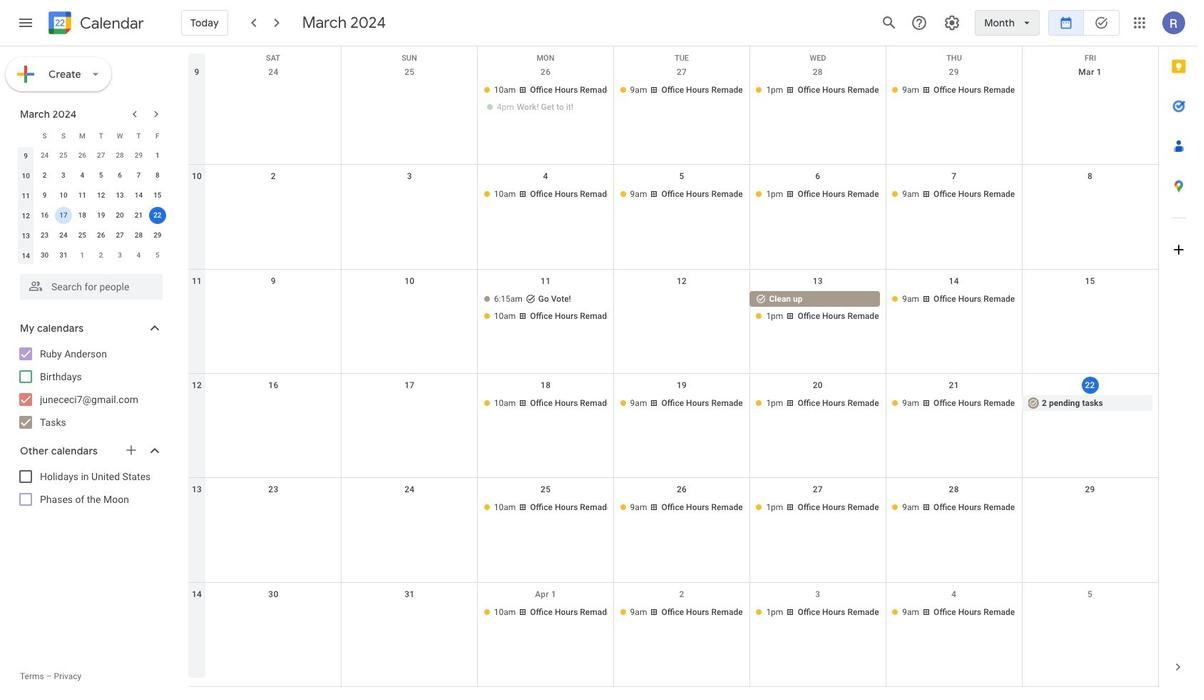 Task type: describe. For each thing, give the bounding box(es) containing it.
15 element
[[149, 187, 166, 204]]

30 element
[[36, 247, 53, 264]]

column header inside march 2024 grid
[[16, 126, 35, 146]]

settings menu image
[[944, 14, 961, 31]]

22, today element
[[149, 207, 166, 224]]

19 element
[[93, 207, 110, 224]]

february 25 element
[[55, 147, 72, 164]]

add other calendars image
[[124, 443, 138, 457]]

18 element
[[74, 207, 91, 224]]

25 element
[[74, 227, 91, 244]]

29 element
[[149, 227, 166, 244]]

11 element
[[74, 187, 91, 204]]

march 2024 grid
[[14, 126, 167, 265]]

16 element
[[36, 207, 53, 224]]

april 3 element
[[111, 247, 128, 264]]

9 element
[[36, 187, 53, 204]]

23 element
[[36, 227, 53, 244]]

february 29 element
[[130, 147, 147, 164]]

february 26 element
[[74, 147, 91, 164]]

27 element
[[111, 227, 128, 244]]

7 element
[[130, 167, 147, 184]]

row group inside march 2024 grid
[[16, 146, 167, 265]]

2 element
[[36, 167, 53, 184]]

february 28 element
[[111, 147, 128, 164]]



Task type: locate. For each thing, give the bounding box(es) containing it.
17 element
[[55, 207, 72, 224]]

3 element
[[55, 167, 72, 184]]

april 2 element
[[93, 247, 110, 264]]

other calendars list
[[3, 465, 177, 511]]

None search field
[[0, 268, 177, 300]]

february 24 element
[[36, 147, 53, 164]]

tab list
[[1159, 46, 1199, 647]]

main drawer image
[[17, 14, 34, 31]]

12 element
[[93, 187, 110, 204]]

heading
[[77, 15, 144, 32]]

4 element
[[74, 167, 91, 184]]

april 1 element
[[74, 247, 91, 264]]

cell
[[205, 82, 342, 116], [342, 82, 478, 116], [478, 82, 614, 116], [1023, 82, 1159, 116], [205, 186, 342, 204], [342, 186, 478, 204], [1023, 186, 1159, 204], [54, 205, 73, 225], [148, 205, 167, 225], [205, 291, 342, 325], [342, 291, 478, 325], [478, 291, 614, 325], [614, 291, 750, 325], [750, 291, 886, 325], [1023, 291, 1159, 325], [205, 395, 342, 412], [342, 395, 478, 412], [205, 500, 342, 517], [342, 500, 478, 517], [1023, 500, 1159, 517], [205, 604, 342, 621], [342, 604, 478, 621], [1023, 604, 1159, 621]]

row
[[188, 46, 1159, 68], [188, 61, 1159, 165], [16, 126, 167, 146], [16, 146, 167, 166], [188, 165, 1159, 269], [16, 166, 167, 186], [16, 186, 167, 205], [16, 205, 167, 225], [16, 225, 167, 245], [16, 245, 167, 265], [188, 269, 1159, 374], [188, 374, 1159, 478], [188, 478, 1159, 583], [188, 583, 1159, 687]]

heading inside calendar element
[[77, 15, 144, 32]]

my calendars list
[[3, 342, 177, 434]]

28 element
[[130, 227, 147, 244]]

24 element
[[55, 227, 72, 244]]

26 element
[[93, 227, 110, 244]]

grid
[[188, 46, 1159, 687]]

6 element
[[111, 167, 128, 184]]

13 element
[[111, 187, 128, 204]]

row group
[[16, 146, 167, 265]]

february 27 element
[[93, 147, 110, 164]]

31 element
[[55, 247, 72, 264]]

1 element
[[149, 147, 166, 164]]

21 element
[[130, 207, 147, 224]]

10 element
[[55, 187, 72, 204]]

14 element
[[130, 187, 147, 204]]

april 5 element
[[149, 247, 166, 264]]

8 element
[[149, 167, 166, 184]]

5 element
[[93, 167, 110, 184]]

calendar element
[[46, 9, 144, 40]]

20 element
[[111, 207, 128, 224]]

Search for people text field
[[29, 274, 154, 300]]

april 4 element
[[130, 247, 147, 264]]

column header
[[16, 126, 35, 146]]



Task type: vqa. For each thing, say whether or not it's contained in the screenshot.
1 element
yes



